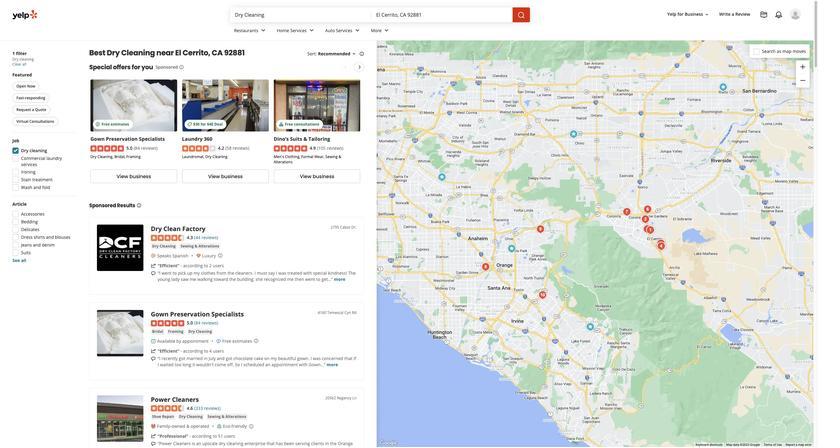 Task type: describe. For each thing, give the bounding box(es) containing it.
fold
[[42, 185, 50, 191]]

dr.
[[351, 225, 357, 230]]

suds and bubbles laundry services image
[[568, 128, 580, 141]]

4.3 star rating image
[[151, 235, 184, 241]]

16 free estimates v2 image inside free estimates link
[[95, 122, 100, 127]]

(105
[[317, 145, 326, 151]]

1 vertical spatial alterations
[[199, 244, 219, 249]]

(84 reviews)
[[194, 320, 218, 326]]

years.
[[207, 448, 219, 448]]

dry cleaning button for the middle dry cleaning link
[[187, 329, 213, 335]]

the inside "power cleaners is an upscale dry cleaning enterprise that has been serving clients in the orange county area for over 25 years. offering high-quality service at competitive pricing,…"
[[330, 441, 337, 447]]

competitive
[[283, 448, 306, 448]]

operated
[[191, 424, 209, 430]]

estimates for the rightmost 16 free estimates v2 image
[[232, 339, 252, 344]]

yelp for business
[[668, 11, 703, 17]]

gown…"
[[309, 362, 326, 368]]

power
[[151, 396, 170, 404]]

according for specialists
[[183, 348, 203, 354]]

ca
[[212, 48, 223, 58]]

i right say
[[276, 271, 277, 276]]

use
[[777, 444, 782, 447]]

dry up 16 speaks spanish v2 icon
[[152, 244, 159, 249]]

cleaning inside 1 filter dry cleaning clear all
[[19, 57, 34, 62]]

dry left the cleaning,
[[90, 154, 97, 160]]

dry up commercial
[[21, 148, 28, 154]]

my inside the "i went to pick up my clothes from the cleaners. i must say i was treated with special kindness! the young lady saw me walking toward the building; she recognized me then went to get…"
[[194, 271, 200, 276]]

and down stain treatment
[[33, 185, 41, 191]]

ontario cleaners image
[[644, 224, 657, 237]]

sewing for bottommost sewing & alterations link
[[208, 415, 221, 420]]

baroni cleaners & tailoring image
[[537, 289, 549, 302]]

"efficient" for preservation
[[158, 348, 180, 354]]

1 horizontal spatial suits
[[290, 136, 302, 143]]

framing link
[[167, 329, 185, 335]]

an inside "power cleaners is an upscale dry cleaning enterprise that has been serving clients in the orange county area for over 25 years. offering high-quality service at competitive pricing,…"
[[196, 441, 201, 447]]

july
[[209, 356, 216, 362]]

stain
[[21, 177, 31, 183]]

cleaning down '(84 reviews)'
[[196, 329, 212, 335]]

2 vertical spatial dry cleaning link
[[178, 414, 204, 421]]

that inside "i recently got married in july and got chocolate cake on my beautiful gown. i was concerned that if i waited too long it wouldn't come off. so i scheduled an appointment with gown…"
[[344, 356, 353, 362]]

tyler b. image
[[790, 8, 801, 20]]

0 vertical spatial went
[[162, 271, 172, 276]]

- for specialists
[[181, 348, 182, 354]]

in inside "i recently got married in july and got chocolate cake on my beautiful gown. i was concerned that if i waited too long it wouldn't come off. so i scheduled an appointment with gown…"
[[204, 356, 208, 362]]

virtual consultations
[[16, 119, 54, 124]]

1 vertical spatial sewing & alterations link
[[206, 414, 248, 421]]

view business link for suits
[[274, 170, 360, 184]]

16 speaks spanish v2 image
[[151, 254, 156, 259]]

dino's suits & tailoring image
[[506, 243, 518, 255]]

blouses
[[55, 235, 70, 240]]

over
[[190, 448, 199, 448]]

framing inside button
[[168, 329, 183, 335]]

business for 360
[[221, 173, 243, 180]]

clean
[[163, 225, 181, 233]]

dress shirts and blouses
[[21, 235, 70, 240]]

report a map error link
[[786, 444, 812, 447]]

"power cleaners is an upscale dry cleaning enterprise that has been serving clients in the orange county area for over 25 years. offering high-quality service at competitive pricing,…"
[[158, 441, 353, 448]]

more link for gown preservation specialists
[[327, 362, 338, 368]]

0 vertical spatial appointment
[[182, 339, 209, 344]]

dry down 4.2 star rating image
[[205, 154, 212, 160]]

1 vertical spatial sewing & alterations
[[208, 415, 246, 420]]

dry up family-owned & operated
[[179, 415, 186, 420]]

0 vertical spatial dry cleaning
[[152, 244, 176, 249]]

Find text field
[[235, 11, 366, 18]]

0 vertical spatial gown preservation specialists link
[[90, 136, 165, 143]]

dino's suits & tailoring
[[274, 136, 330, 143]]

keyboard shortcuts button
[[696, 443, 723, 448]]

1 horizontal spatial 16 free estimates v2 image
[[216, 339, 221, 344]]

shortcuts
[[710, 444, 723, 447]]

for inside button
[[678, 11, 684, 17]]

dry
[[219, 441, 226, 447]]

2 vertical spatial users
[[224, 434, 235, 440]]

- for factory
[[181, 263, 182, 269]]

waited
[[160, 362, 174, 368]]

(44 reviews)
[[194, 235, 218, 241]]

0 vertical spatial sewing & alterations
[[181, 244, 219, 249]]

1 horizontal spatial (84
[[194, 320, 200, 326]]

stain treatment
[[21, 177, 53, 183]]

0 vertical spatial 5 star rating image
[[90, 146, 124, 152]]

framing button
[[167, 329, 185, 335]]

gown preservation specialists for the bottom the gown preservation specialists link
[[151, 310, 244, 319]]

shoe
[[152, 415, 161, 420]]

special
[[89, 63, 112, 72]]

2795 cabot dr.
[[331, 225, 357, 230]]

cleaning inside group
[[30, 148, 47, 154]]

1 filter dry cleaning clear all
[[12, 51, 34, 67]]

1 vertical spatial 5 star rating image
[[151, 321, 184, 327]]

home services link
[[272, 22, 320, 40]]

family-owned & operated
[[157, 424, 209, 430]]

view business for suits
[[300, 173, 334, 180]]

pick
[[178, 271, 186, 276]]

4.9 star rating image
[[274, 146, 307, 152]]

more link for dry clean factory
[[334, 277, 346, 283]]

view for 360
[[208, 173, 220, 180]]

business for preservation
[[129, 173, 151, 180]]

& inside the men's clothing, formal wear, sewing & alterations
[[339, 154, 341, 160]]

1 vertical spatial all
[[21, 258, 26, 264]]

i right so
[[241, 362, 242, 368]]

16 family owned v2 image
[[151, 425, 156, 430]]

see
[[12, 258, 20, 264]]

i right gown.
[[311, 356, 312, 362]]

yelp for business button
[[665, 9, 712, 20]]

men's clothing, formal wear, sewing & alterations
[[274, 154, 341, 165]]

sewing & alterations button for bottommost sewing & alterations link
[[206, 414, 248, 421]]

for left you
[[132, 63, 140, 72]]

write
[[719, 11, 731, 17]]

commercial
[[21, 156, 45, 161]]

1 vertical spatial gown preservation specialists link
[[151, 310, 244, 319]]

gown preservation specialists for topmost the gown preservation specialists link
[[90, 136, 165, 143]]

1 vertical spatial dry cleaning link
[[187, 329, 213, 335]]

and inside "i recently got married in july and got chocolate cake on my beautiful gown. i was concerned that if i waited too long it wouldn't come off. so i scheduled an appointment with gown…"
[[217, 356, 225, 362]]

16 luxury v2 image
[[196, 254, 201, 259]]

power cleaners link
[[151, 396, 199, 404]]

51
[[218, 434, 223, 440]]

and down shirts
[[33, 242, 41, 248]]

best dry cleaning near el cerrito, ca 92881
[[89, 48, 245, 58]]

a for request
[[32, 107, 34, 112]]

i left waited
[[158, 362, 159, 368]]

terms of use
[[764, 444, 782, 447]]

1 vertical spatial suits
[[21, 250, 31, 256]]

bridal link
[[151, 329, 164, 335]]

sewing & alterations button for sewing & alterations link to the top
[[179, 244, 221, 250]]

0 horizontal spatial preservation
[[106, 136, 138, 143]]

16 speech v2 image for power cleaners
[[151, 442, 156, 447]]

16 trending v2 image for dry clean factory
[[151, 264, 156, 269]]

for right '$30'
[[201, 122, 206, 127]]

home
[[277, 27, 289, 33]]

2 got from the left
[[226, 356, 232, 362]]

16 info v2 image
[[136, 203, 141, 208]]

bridal,
[[114, 154, 125, 160]]

lucy's laundry & dry cleaning image
[[480, 261, 492, 274]]

2 vertical spatial according
[[192, 434, 212, 440]]

1 vertical spatial power cleaners image
[[97, 396, 143, 442]]

write a review link
[[717, 9, 753, 20]]

& down (44
[[195, 244, 198, 249]]

free for gown
[[102, 122, 110, 127]]

yelp
[[668, 11, 677, 17]]

chocolate
[[233, 356, 253, 362]]

shoe repair link
[[151, 414, 175, 421]]

quality
[[248, 448, 261, 448]]

view business link for preservation
[[90, 170, 177, 184]]

with inside the "i went to pick up my clothes from the cleaners. i must say i was treated with special kindness! the young lady saw me walking toward the building; she recognized me then went to get…"
[[303, 271, 312, 276]]

16 trending v2 image for gown preservation specialists
[[151, 349, 156, 354]]

1 horizontal spatial alterations
[[225, 415, 246, 420]]

services for auto services
[[336, 27, 352, 33]]

estimates for 16 free estimates v2 image inside the free estimates link
[[111, 122, 129, 127]]

been
[[284, 441, 294, 447]]

1 horizontal spatial specialists
[[211, 310, 244, 319]]

users for factory
[[213, 263, 224, 269]]

0 horizontal spatial (84
[[134, 145, 140, 151]]

gown for the bottom the gown preservation specialists link
[[151, 310, 169, 319]]

5.0 for 5.0 (84 reviews)
[[126, 145, 133, 151]]

was inside "i recently got married in july and got chocolate cake on my beautiful gown. i was concerned that if i waited too long it wouldn't come off. so i scheduled an appointment with gown…"
[[313, 356, 321, 362]]

clothes
[[201, 271, 215, 276]]

sewing inside the men's clothing, formal wear, sewing & alterations
[[325, 154, 338, 160]]

gown.
[[297, 356, 310, 362]]

0 vertical spatial the
[[228, 271, 234, 276]]

0 vertical spatial sewing & alterations link
[[179, 244, 221, 250]]

"i recently got married in july and got chocolate cake on my beautiful gown. i was concerned that if i waited too long it wouldn't come off. so i scheduled an appointment with gown…"
[[158, 356, 356, 368]]

dry cleaning, bridal, framing
[[90, 154, 141, 160]]

2 me from the left
[[287, 277, 294, 283]]

20562
[[325, 396, 336, 401]]

all inside 1 filter dry cleaning clear all
[[22, 62, 26, 67]]

speaks spanish
[[157, 253, 188, 259]]

map for error
[[798, 444, 804, 447]]

users for specialists
[[213, 348, 224, 354]]

cabot
[[340, 225, 350, 230]]

business
[[685, 11, 703, 17]]

building;
[[237, 277, 255, 283]]

1 vertical spatial preservation
[[170, 310, 210, 319]]

toward
[[214, 277, 228, 283]]

with inside "i recently got married in july and got chocolate cake on my beautiful gown. i was concerned that if i waited too long it wouldn't come off. so i scheduled an appointment with gown…"
[[299, 362, 308, 368]]

laundromat, dry cleaning
[[182, 154, 228, 160]]

0 vertical spatial group
[[796, 60, 810, 88]]

terms of use link
[[764, 444, 782, 447]]

was inside the "i went to pick up my clothes from the cleaners. i must say i was treated with special kindness! the young lady saw me walking toward the building; she recognized me then went to get…"
[[278, 271, 286, 276]]

men's
[[274, 154, 284, 160]]

sort:
[[307, 51, 317, 57]]

rd
[[352, 310, 357, 316]]

user actions element
[[663, 8, 810, 46]]

16 speech v2 image for dry clean factory
[[151, 271, 156, 276]]

dry up 4.3 star rating image
[[151, 225, 162, 233]]

power cleaners
[[151, 396, 199, 404]]

free for dino's
[[285, 122, 293, 127]]

is
[[192, 441, 195, 447]]

write a review
[[719, 11, 750, 17]]

see all
[[12, 258, 26, 264]]

at
[[278, 448, 282, 448]]

24 chevron down v2 image for home services
[[308, 27, 315, 34]]

from
[[217, 271, 226, 276]]

an inside "i recently got married in july and got chocolate cake on my beautiful gown. i was concerned that if i waited too long it wouldn't come off. so i scheduled an appointment with gown…"
[[265, 362, 270, 368]]

2 vertical spatial -
[[189, 434, 191, 440]]

& up the 16 eco friendly v2 "image"
[[222, 415, 225, 420]]

jeans and denim
[[21, 242, 55, 248]]

laundromat,
[[182, 154, 204, 160]]

0 horizontal spatial dry clean factory image
[[97, 225, 143, 272]]

dry down 5.0 link
[[188, 329, 195, 335]]

bridal button
[[151, 329, 164, 335]]

off.
[[227, 362, 234, 368]]

zoom out image
[[799, 77, 807, 84]]

dress
[[21, 235, 33, 240]]

request
[[16, 107, 31, 112]]

"i went to pick up my clothes from the cleaners. i must say i was treated with special kindness! the young lady saw me walking toward the building; she recognized me then went to get…"
[[158, 271, 356, 283]]

my inside "i recently got married in july and got chocolate cake on my beautiful gown. i was concerned that if i waited too long it wouldn't come off. so i scheduled an appointment with gown…"
[[271, 356, 277, 362]]

bridal
[[152, 329, 163, 335]]

1 horizontal spatial went
[[305, 277, 315, 283]]



Task type: locate. For each thing, give the bounding box(es) containing it.
16 info v2 image up next image
[[359, 51, 364, 56]]

business categories element
[[229, 22, 801, 40]]

16 trending v2 image down 16 speaks spanish v2 icon
[[151, 264, 156, 269]]

2 "i from the top
[[158, 356, 160, 362]]

16 available by appointment v2 image
[[151, 339, 156, 344]]

regency
[[337, 396, 351, 401]]

virtual consultations button
[[12, 117, 58, 126]]

dry cleaning down '(84 reviews)'
[[188, 329, 212, 335]]

2 "efficient" from the top
[[158, 348, 180, 354]]

users right 51
[[224, 434, 235, 440]]

& down 4.9 (105 reviews)
[[339, 154, 341, 160]]

1 vertical spatial sewing
[[181, 244, 194, 249]]

sponsored results
[[89, 202, 135, 210]]

0 vertical spatial sewing
[[325, 154, 338, 160]]

cleaning down filter
[[19, 57, 34, 62]]

an down on
[[265, 362, 270, 368]]

lucy's residential & commercial laundry service image
[[642, 204, 654, 216]]

1 horizontal spatial power cleaners image
[[584, 321, 597, 334]]

0 horizontal spatial sewing
[[181, 244, 194, 249]]

0 vertical spatial specialists
[[139, 136, 165, 143]]

24 chevron down v2 image inside home services "link"
[[308, 27, 315, 34]]

cleaning down 4.3 star rating image
[[160, 244, 176, 249]]

24 chevron down v2 image inside restaurants link
[[260, 27, 267, 34]]

express custom cuts tailoring & cleaners image
[[640, 213, 652, 226]]

alterations
[[274, 160, 293, 165], [199, 244, 219, 249], [225, 415, 246, 420]]

got
[[179, 356, 185, 362], [226, 356, 232, 362]]

16 speech v2 image
[[151, 271, 156, 276], [151, 357, 156, 362], [151, 442, 156, 447]]

fast-
[[16, 95, 25, 101]]

None field
[[235, 11, 366, 18], [376, 11, 508, 18]]

0 vertical spatial free estimates
[[102, 122, 129, 127]]

previous image
[[342, 64, 349, 71]]

free consultations link
[[274, 80, 360, 132]]

0 vertical spatial sewing & alterations button
[[179, 244, 221, 250]]

alterations down (44 reviews)
[[199, 244, 219, 249]]

(333 reviews) link
[[194, 405, 221, 412]]

went right then
[[305, 277, 315, 283]]

concerned
[[322, 356, 343, 362]]

16 chevron down v2 image
[[705, 12, 710, 17], [352, 51, 357, 56]]

0 horizontal spatial sponsored
[[89, 202, 116, 210]]

(333
[[194, 406, 203, 412]]

1 got from the left
[[179, 356, 185, 362]]

24 chevron down v2 image inside auto services link
[[354, 27, 361, 34]]

info icon image
[[218, 254, 223, 258], [218, 254, 223, 258], [254, 339, 259, 344], [254, 339, 259, 344], [249, 424, 254, 429], [249, 424, 254, 429]]

0 horizontal spatial my
[[194, 271, 200, 276]]

an
[[265, 362, 270, 368], [196, 441, 201, 447]]

0 vertical spatial 16 speech v2 image
[[151, 271, 156, 276]]

16 chevron down v2 image inside recommended popup button
[[352, 51, 357, 56]]

more down "concerned"
[[327, 362, 338, 368]]

that inside "power cleaners is an upscale dry cleaning enterprise that has been serving clients in the orange county area for over 25 years. offering high-quality service at competitive pricing,…"
[[267, 441, 275, 447]]

dry cleaning link down 4.6
[[178, 414, 204, 421]]

consultations
[[29, 119, 54, 124]]

0 horizontal spatial alterations
[[199, 244, 219, 249]]

0 vertical spatial "efficient"
[[158, 263, 180, 269]]

sponsored left 'results'
[[89, 202, 116, 210]]

4.2 star rating image
[[182, 146, 216, 152]]

cleaners.
[[235, 271, 253, 276]]

2 horizontal spatial 24 chevron down v2 image
[[354, 27, 361, 34]]

16 trending v2 image down 16 family owned v2 icon on the left bottom of page
[[151, 434, 156, 439]]

0 vertical spatial 5.0
[[126, 145, 133, 151]]

2 horizontal spatial dry clean factory image
[[655, 240, 668, 253]]

according up married
[[183, 348, 203, 354]]

1 none field from the left
[[235, 11, 366, 18]]

"i for dry
[[158, 271, 160, 276]]

services inside "link"
[[290, 27, 307, 33]]

16 chevron down v2 image right business
[[705, 12, 710, 17]]

1 vertical spatial with
[[299, 362, 308, 368]]

it
[[192, 362, 195, 368]]

0 vertical spatial preservation
[[106, 136, 138, 143]]

was up 'recognized' in the left of the page
[[278, 271, 286, 276]]

my right on
[[271, 356, 277, 362]]

dry cleaning button down '(84 reviews)'
[[187, 329, 213, 335]]

1 16 speech v2 image from the top
[[151, 271, 156, 276]]

"i inside the "i went to pick up my clothes from the cleaners. i must say i was treated with special kindness! the young lady saw me walking toward the building; she recognized me then went to get…"
[[158, 271, 160, 276]]

5.0 up dry cleaning, bridal, framing
[[126, 145, 133, 151]]

16 free estimates v2 image
[[95, 122, 100, 127], [216, 339, 221, 344]]

1 vertical spatial group
[[11, 138, 77, 193]]

up
[[187, 271, 193, 276]]

3 view from the left
[[300, 173, 312, 180]]

free estimates link
[[90, 80, 177, 132]]

1 vertical spatial "efficient"
[[158, 348, 180, 354]]

16 chevron down v2 image for yelp for business
[[705, 12, 710, 17]]

deal
[[214, 122, 223, 127]]

according down operated at the bottom left of the page
[[192, 434, 212, 440]]

alterations down 4.9 star rating image
[[274, 160, 293, 165]]

orange
[[338, 441, 353, 447]]

(84 reviews) link
[[194, 320, 218, 327]]

of
[[773, 444, 776, 447]]

24 chevron down v2 image left auto
[[308, 27, 315, 34]]

appointment down beautiful
[[272, 362, 298, 368]]

4.6 star rating image
[[151, 406, 184, 412]]

repair
[[162, 415, 174, 420]]

services right auto
[[336, 27, 352, 33]]

with down gown.
[[299, 362, 308, 368]]

16 info v2 image for best dry cleaning near el cerrito, ca 92881
[[359, 51, 364, 56]]

1 vertical spatial "i
[[158, 356, 160, 362]]

0 vertical spatial an
[[265, 362, 270, 368]]

"i inside "i recently got married in july and got chocolate cake on my beautiful gown. i was concerned that if i waited too long it wouldn't come off. so i scheduled an appointment with gown…"
[[158, 356, 160, 362]]

1 horizontal spatial free
[[222, 339, 231, 344]]

view business link for 360
[[182, 170, 269, 184]]

0 vertical spatial more link
[[334, 277, 346, 283]]

cleaning inside "power cleaners is an upscale dry cleaning enterprise that has been serving clients in the orange county area for over 25 years. offering high-quality service at competitive pricing,…"
[[227, 441, 243, 447]]

0 horizontal spatial services
[[290, 27, 307, 33]]

0 vertical spatial estimates
[[111, 122, 129, 127]]

to for gown preservation specialists
[[204, 348, 208, 354]]

request a quote button
[[12, 105, 50, 115]]

my right up
[[194, 271, 200, 276]]

dry inside 1 filter dry cleaning clear all
[[12, 57, 18, 62]]

(333 reviews)
[[194, 406, 221, 412]]

& left tailoring
[[304, 136, 307, 143]]

temescal
[[327, 310, 344, 316]]

(84 right 5.0 link
[[194, 320, 200, 326]]

sewing
[[325, 154, 338, 160], [181, 244, 194, 249], [208, 415, 221, 420]]

None search field
[[230, 7, 531, 22]]

1 horizontal spatial an
[[265, 362, 270, 368]]

1 horizontal spatial 5 star rating image
[[151, 321, 184, 327]]

1 view from the left
[[117, 173, 128, 180]]

- up 'pick'
[[181, 263, 182, 269]]

business
[[129, 173, 151, 180], [221, 173, 243, 180], [313, 173, 334, 180]]

business for suits
[[313, 173, 334, 180]]

"professional"
[[158, 434, 188, 440]]

1 vertical spatial 16 trending v2 image
[[151, 349, 156, 354]]

2 view business from the left
[[208, 173, 243, 180]]

users right 4
[[213, 348, 224, 354]]

2 view business link from the left
[[182, 170, 269, 184]]

me down treated on the left
[[287, 277, 294, 283]]

0 horizontal spatial 24 chevron down v2 image
[[260, 27, 267, 34]]

24 chevron down v2 image for restaurants
[[260, 27, 267, 34]]

2 16 speech v2 image from the top
[[151, 357, 156, 362]]

gown preservation specialists
[[90, 136, 165, 143], [151, 310, 244, 319]]

i left 'must' on the bottom left of the page
[[255, 271, 256, 276]]

dry cleaning link down '(84 reviews)'
[[187, 329, 213, 335]]

in right clients
[[325, 441, 329, 447]]

fast-responding
[[16, 95, 45, 101]]

all right clear at the top
[[22, 62, 26, 67]]

ln
[[352, 396, 357, 401]]

to for dry clean factory
[[204, 263, 208, 269]]

2 view from the left
[[208, 173, 220, 180]]

4160
[[318, 310, 326, 316]]

was up gown…"
[[313, 356, 321, 362]]

for right yelp
[[678, 11, 684, 17]]

best
[[89, 48, 105, 58]]

gown preservation specialists image
[[97, 310, 143, 357]]

3 view business from the left
[[300, 173, 334, 180]]

0 horizontal spatial framing
[[126, 154, 141, 160]]

1 horizontal spatial business
[[221, 173, 243, 180]]

sponsored down the best dry cleaning near el cerrito, ca 92881
[[156, 64, 178, 70]]

4.9 (105 reviews)
[[310, 145, 343, 151]]

view business down bridal,
[[117, 173, 151, 180]]

2 vertical spatial 16 trending v2 image
[[151, 434, 156, 439]]

0 horizontal spatial in
[[204, 356, 208, 362]]

3 view business link from the left
[[274, 170, 360, 184]]

0 vertical spatial "i
[[158, 271, 160, 276]]

none field near
[[376, 11, 508, 18]]

group containing job
[[11, 138, 77, 193]]

featured group
[[11, 72, 77, 128]]

featured
[[12, 72, 32, 78]]

power cleaners image
[[584, 321, 597, 334], [97, 396, 143, 442]]

2 business from the left
[[221, 173, 243, 180]]

more link down kindness! at left bottom
[[334, 277, 346, 283]]

data
[[733, 444, 739, 447]]

view business link down laundromat, dry cleaning
[[182, 170, 269, 184]]

alterations up eco-friendly
[[225, 415, 246, 420]]

dry cleaning button down 4.3 star rating image
[[151, 244, 177, 250]]

area
[[173, 448, 182, 448]]

city cleaners image
[[621, 206, 633, 218]]

sewing for sewing & alterations link to the top
[[181, 244, 194, 249]]

to down special
[[316, 277, 321, 283]]

16 info v2 image for special offers for you
[[179, 65, 184, 70]]

2 16 trending v2 image from the top
[[151, 349, 156, 354]]

1 services from the left
[[290, 27, 307, 33]]

1 horizontal spatial view business
[[208, 173, 243, 180]]

search image
[[518, 11, 525, 19]]

commercial laundry services
[[21, 156, 62, 168]]

cleaners inside "power cleaners is an upscale dry cleaning enterprise that has been serving clients in the orange county area for over 25 years. offering high-quality service at competitive pricing,…"
[[173, 441, 191, 447]]

0 horizontal spatial view business
[[117, 173, 151, 180]]

3 business from the left
[[313, 173, 334, 180]]

2 vertical spatial alterations
[[225, 415, 246, 420]]

available by appointment
[[157, 339, 209, 344]]

1 vertical spatial in
[[325, 441, 329, 447]]

0 vertical spatial alterations
[[274, 160, 293, 165]]

"power
[[158, 441, 172, 447]]

0 horizontal spatial gown
[[90, 136, 105, 143]]

and up denim
[[46, 235, 54, 240]]

clients
[[311, 441, 324, 447]]

16 speech v2 image left "power
[[151, 442, 156, 447]]

got up too
[[179, 356, 185, 362]]

services for home services
[[290, 27, 307, 33]]

0 horizontal spatial 5 star rating image
[[90, 146, 124, 152]]

suits up 4.9 star rating image
[[290, 136, 302, 143]]

360
[[204, 136, 212, 143]]

owned
[[172, 424, 185, 430]]

special offers for you
[[89, 63, 153, 72]]

cleaners for power
[[172, 396, 199, 404]]

3 24 chevron down v2 image from the left
[[354, 27, 361, 34]]

1 24 chevron down v2 image from the left
[[260, 27, 267, 34]]

0 vertical spatial my
[[194, 271, 200, 276]]

more link down "concerned"
[[327, 362, 338, 368]]

1 "efficient" from the top
[[158, 263, 180, 269]]

1 horizontal spatial none field
[[376, 11, 508, 18]]

come
[[215, 362, 226, 368]]

1 vertical spatial 16 speech v2 image
[[151, 357, 156, 362]]

0 vertical spatial in
[[204, 356, 208, 362]]

sewing & alterations up eco-
[[208, 415, 246, 420]]

virtual
[[16, 119, 28, 124]]

2 horizontal spatial view business link
[[274, 170, 360, 184]]

sewing & alterations button up eco-
[[206, 414, 248, 421]]

1 horizontal spatial me
[[287, 277, 294, 283]]

gown preservation specialists image
[[655, 238, 667, 250], [655, 238, 667, 250]]

2 horizontal spatial alterations
[[274, 160, 293, 165]]

5 star rating image
[[90, 146, 124, 152], [151, 321, 184, 327]]

4.2
[[218, 145, 224, 151]]

estimates inside free estimates link
[[111, 122, 129, 127]]

1 "i from the top
[[158, 271, 160, 276]]

0 vertical spatial users
[[213, 263, 224, 269]]

0 vertical spatial all
[[22, 62, 26, 67]]

1 business from the left
[[129, 173, 151, 180]]

view business
[[117, 173, 151, 180], [208, 173, 243, 180], [300, 173, 334, 180]]

cleaning down 4.2 in the left top of the page
[[213, 154, 228, 160]]

map region
[[304, 0, 818, 448]]

0 horizontal spatial free estimates
[[102, 122, 129, 127]]

1 16 trending v2 image from the top
[[151, 264, 156, 269]]

dry right "best"
[[107, 48, 120, 58]]

16 deal v2 image
[[187, 122, 192, 127]]

0 horizontal spatial appointment
[[182, 339, 209, 344]]

me
[[190, 277, 196, 283], [287, 277, 294, 283]]

free consultations
[[285, 122, 319, 127]]

dry clean factory
[[151, 225, 206, 233]]

to left 51
[[213, 434, 217, 440]]

0 vertical spatial map
[[783, 48, 792, 54]]

4.9
[[310, 145, 316, 151]]

dry cleaning button for the topmost dry cleaning link
[[151, 244, 177, 250]]

view business link
[[90, 170, 177, 184], [182, 170, 269, 184], [274, 170, 360, 184]]

dry cleaning
[[152, 244, 176, 249], [188, 329, 212, 335], [179, 415, 203, 420]]

cleaners for "power
[[173, 441, 191, 447]]

report a map error
[[786, 444, 812, 447]]

5 star rating image up framing button
[[151, 321, 184, 327]]

dry clean factory image
[[655, 240, 668, 253]]

preservation
[[106, 136, 138, 143], [170, 310, 210, 319]]

preservation up bridal,
[[106, 136, 138, 143]]

sponsored for sponsored results
[[89, 202, 116, 210]]

1 vertical spatial an
[[196, 441, 201, 447]]

16 speech v2 image for gown preservation specialists
[[151, 357, 156, 362]]

with up then
[[303, 271, 312, 276]]

recommended button
[[318, 51, 357, 57]]

according for factory
[[183, 263, 203, 269]]

dry clean factory image
[[641, 223, 654, 236], [97, 225, 143, 272], [655, 240, 668, 253]]

group containing article
[[11, 201, 77, 264]]

specialists up 5.0 (84 reviews)
[[139, 136, 165, 143]]

0 vertical spatial gown preservation specialists
[[90, 136, 165, 143]]

cleaners up area
[[173, 441, 191, 447]]

a
[[732, 11, 734, 17], [32, 107, 34, 112], [796, 444, 798, 447]]

wear,
[[314, 154, 324, 160]]

me down up
[[190, 277, 196, 283]]

gown up bridal
[[151, 310, 169, 319]]

24 chevron down v2 image
[[260, 27, 267, 34], [308, 27, 315, 34], [354, 27, 361, 34]]

1 horizontal spatial preservation
[[170, 310, 210, 319]]

(58
[[225, 145, 232, 151]]

free estimates for 16 free estimates v2 image inside the free estimates link
[[102, 122, 129, 127]]

denim
[[42, 242, 55, 248]]

auto services
[[325, 27, 352, 33]]

laundry 360 link
[[182, 136, 212, 143]]

sewing & alterations link
[[179, 244, 221, 250], [206, 414, 248, 421]]

gown preservation specialists link up 5.0 link
[[151, 310, 244, 319]]

zoom in image
[[799, 63, 807, 71]]

16 trending v2 image
[[151, 264, 156, 269], [151, 349, 156, 354], [151, 434, 156, 439]]

the scarlett seam image
[[717, 81, 730, 94]]

2 none field from the left
[[376, 11, 508, 18]]

cleaning up you
[[121, 48, 155, 58]]

gown for topmost the gown preservation specialists link
[[90, 136, 105, 143]]

Near text field
[[376, 11, 508, 18]]

too
[[175, 362, 181, 368]]

"professional" - according to 51 users
[[158, 434, 235, 440]]

2 horizontal spatial free
[[285, 122, 293, 127]]

1 view business from the left
[[117, 173, 151, 180]]

0 vertical spatial -
[[181, 263, 182, 269]]

google image
[[378, 440, 399, 448]]

$30 for $40 deal
[[193, 122, 223, 127]]

anaheim hills cleaners image
[[534, 223, 547, 236]]

view for preservation
[[117, 173, 128, 180]]

16 chevron down v2 image up next image
[[352, 51, 357, 56]]

for inside "power cleaners is an upscale dry cleaning enterprise that has been serving clients in the orange county area for over 25 years. offering high-quality service at competitive pricing,…"
[[183, 448, 189, 448]]

0 vertical spatial cleaning
[[19, 57, 34, 62]]

16 info v2 image
[[359, 51, 364, 56], [179, 65, 184, 70]]

a for report
[[796, 444, 798, 447]]

2 24 chevron down v2 image from the left
[[308, 27, 315, 34]]

3 16 trending v2 image from the top
[[151, 434, 156, 439]]

-
[[181, 263, 182, 269], [181, 348, 182, 354], [189, 434, 191, 440]]

16 chevron down v2 image for recommended
[[352, 51, 357, 56]]

view business link down the men's clothing, formal wear, sewing & alterations
[[274, 170, 360, 184]]

1 vertical spatial estimates
[[232, 339, 252, 344]]

next image
[[356, 64, 364, 71]]

1 vertical spatial that
[[267, 441, 275, 447]]

cleaning
[[19, 57, 34, 62], [30, 148, 47, 154], [227, 441, 243, 447]]

1 horizontal spatial sewing
[[208, 415, 221, 420]]

pricing,…"
[[308, 448, 327, 448]]

luxury
[[202, 253, 216, 259]]

specialists
[[139, 136, 165, 143], [211, 310, 244, 319]]

gown up the cleaning,
[[90, 136, 105, 143]]

16 speech v2 image left recently
[[151, 357, 156, 362]]

"efficient" - according to 4 users
[[158, 348, 224, 354]]

notifications image
[[775, 11, 783, 19]]

dry down 1
[[12, 57, 18, 62]]

sponsored for sponsored
[[156, 64, 178, 70]]

2 vertical spatial dry cleaning
[[179, 415, 203, 420]]

2 horizontal spatial a
[[796, 444, 798, 447]]

projects image
[[760, 11, 768, 19]]

3 16 speech v2 image from the top
[[151, 442, 156, 447]]

sewing & alterations button down (44
[[179, 244, 221, 250]]

4.3
[[187, 235, 193, 241]]

16 free consultations v2 image
[[279, 122, 284, 127]]

5.0 left '(84 reviews)'
[[187, 320, 193, 326]]

a inside button
[[32, 107, 34, 112]]

16 eco friendly v2 image
[[217, 425, 222, 430]]

view business for 360
[[208, 173, 243, 180]]

error
[[805, 444, 812, 447]]

24 chevron down v2 image
[[383, 27, 390, 34]]

"efficient" for clean
[[158, 263, 180, 269]]

services
[[21, 162, 37, 168]]

4160 temescal cyn rd
[[318, 310, 357, 316]]

1 view business link from the left
[[90, 170, 177, 184]]

0 vertical spatial a
[[732, 11, 734, 17]]

0 vertical spatial dry cleaning link
[[151, 244, 177, 250]]

alterations inside the men's clothing, formal wear, sewing & alterations
[[274, 160, 293, 165]]

more for dry clean factory
[[334, 277, 346, 283]]

0 horizontal spatial view
[[117, 173, 128, 180]]

cleaning,
[[98, 154, 113, 160]]

to left 4
[[204, 348, 208, 354]]

1 vertical spatial dry cleaning
[[188, 329, 212, 335]]

1 horizontal spatial in
[[325, 441, 329, 447]]

wouldn't
[[196, 362, 214, 368]]

to for power cleaners
[[213, 434, 217, 440]]

1 horizontal spatial 16 chevron down v2 image
[[705, 12, 710, 17]]

1 vertical spatial dry cleaning button
[[187, 329, 213, 335]]

more
[[334, 277, 346, 283], [327, 362, 338, 368]]

free estimates for the rightmost 16 free estimates v2 image
[[222, 339, 252, 344]]

24 chevron down v2 image right restaurants
[[260, 27, 267, 34]]

sewing & alterations down (44
[[181, 244, 219, 249]]

1 me from the left
[[190, 277, 196, 283]]

gown preservation specialists up 5.0 link
[[151, 310, 244, 319]]

1 vertical spatial my
[[271, 356, 277, 362]]

24 chevron down v2 image for auto services
[[354, 27, 361, 34]]

a for write
[[732, 11, 734, 17]]

0 vertical spatial (84
[[134, 145, 140, 151]]

map for moves
[[783, 48, 792, 54]]

services right the home
[[290, 27, 307, 33]]

dry cleaning button for bottom dry cleaning link
[[178, 414, 204, 421]]

& right owned
[[186, 424, 190, 430]]

16 speech v2 image down 16 speaks spanish v2 icon
[[151, 271, 156, 276]]

none field find
[[235, 11, 366, 18]]

0 horizontal spatial 16 info v2 image
[[179, 65, 184, 70]]

sewing & alterations link down (44
[[179, 244, 221, 250]]

appointment inside "i recently got married in july and got chocolate cake on my beautiful gown. i was concerned that if i waited too long it wouldn't come off. so i scheduled an appointment with gown…"
[[272, 362, 298, 368]]

linda's tailoring image
[[436, 171, 448, 184]]

"efficient" down speaks spanish on the bottom left of page
[[158, 263, 180, 269]]

view business for preservation
[[117, 173, 151, 180]]

in inside "power cleaners is an upscale dry cleaning enterprise that has been serving clients in the orange county area for over 25 years. offering high-quality service at competitive pricing,…"
[[325, 441, 329, 447]]

group
[[796, 60, 810, 88], [11, 138, 77, 193], [11, 201, 77, 264]]

1 horizontal spatial dry clean factory image
[[641, 223, 654, 236]]

1 horizontal spatial was
[[313, 356, 321, 362]]

now
[[27, 84, 35, 89]]

0 horizontal spatial an
[[196, 441, 201, 447]]

20562 regency ln
[[325, 396, 357, 401]]

framing up by
[[168, 329, 183, 335]]

1 vertical spatial free estimates
[[222, 339, 252, 344]]

to up "lady"
[[173, 271, 177, 276]]

dino's
[[274, 136, 289, 143]]

view business down the men's clothing, formal wear, sewing & alterations
[[300, 173, 334, 180]]

16 trending v2 image for power cleaners
[[151, 434, 156, 439]]

according up up
[[183, 263, 203, 269]]

0 vertical spatial power cleaners image
[[584, 321, 597, 334]]

wash and fold
[[21, 185, 50, 191]]

4
[[209, 348, 212, 354]]

0 vertical spatial 16 info v2 image
[[359, 51, 364, 56]]

16 chevron down v2 image inside yelp for business button
[[705, 12, 710, 17]]

5.0 for 5.0
[[187, 320, 193, 326]]

1 horizontal spatial appointment
[[272, 362, 298, 368]]

1 vertical spatial the
[[229, 277, 236, 283]]

0 vertical spatial suits
[[290, 136, 302, 143]]

got up off.
[[226, 356, 232, 362]]

0 vertical spatial 16 trending v2 image
[[151, 264, 156, 269]]

1 horizontal spatial 16 info v2 image
[[359, 51, 364, 56]]

2 vertical spatial cleaning
[[227, 441, 243, 447]]

"i for gown
[[158, 356, 160, 362]]

in up wouldn't
[[204, 356, 208, 362]]

view for suits
[[300, 173, 312, 180]]

0 horizontal spatial 5.0
[[126, 145, 133, 151]]

on
[[264, 356, 270, 362]]

a inside "element"
[[732, 11, 734, 17]]

2 services from the left
[[336, 27, 352, 33]]

more for gown preservation specialists
[[327, 362, 338, 368]]

cleaning down the (333
[[187, 415, 203, 420]]

shirts
[[34, 235, 45, 240]]

to left 2
[[204, 263, 208, 269]]

tailoring
[[309, 136, 330, 143]]



Task type: vqa. For each thing, say whether or not it's contained in the screenshot.
right ALTERATIONS
yes



